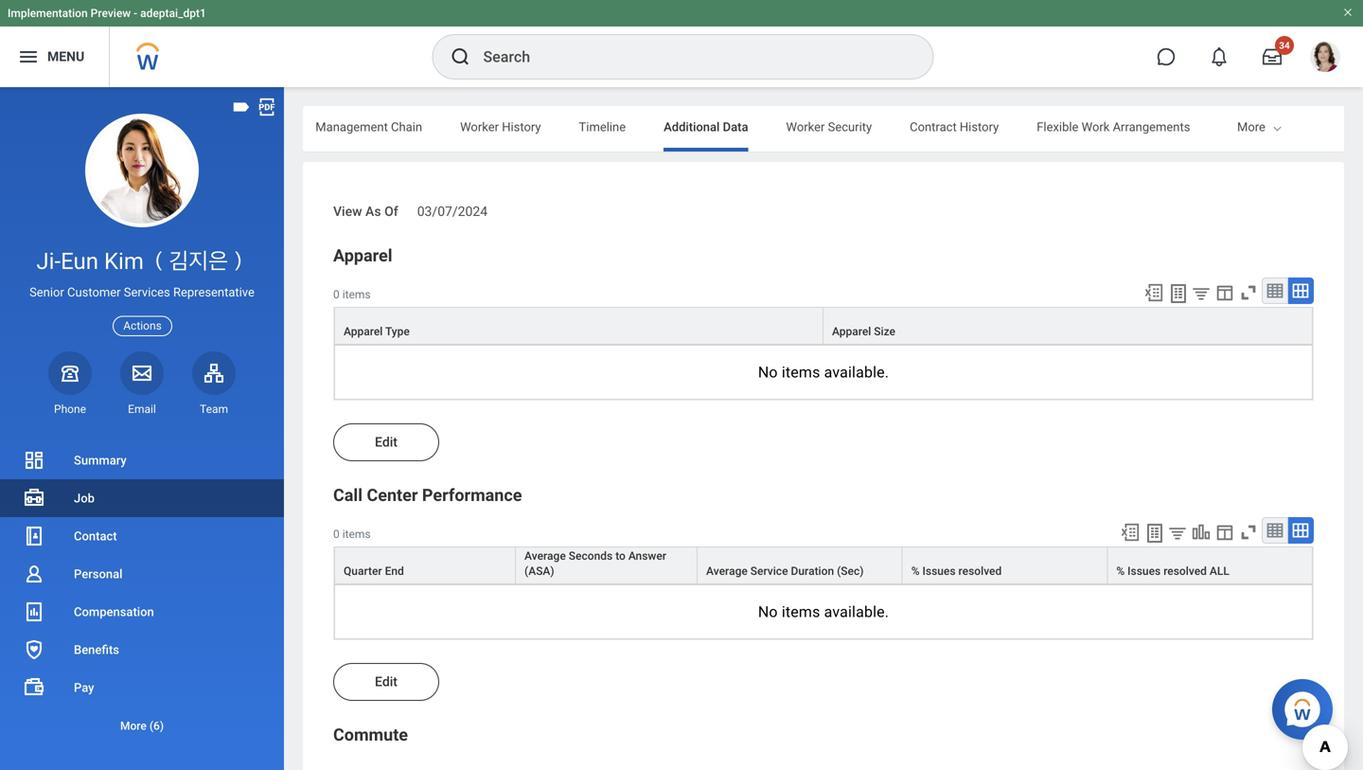 Task type: describe. For each thing, give the bounding box(es) containing it.
average service duration (sec)
[[707, 564, 864, 578]]

click to view/edit grid preferences image
[[1215, 522, 1236, 543]]

compensation
[[74, 605, 154, 619]]

% issues resolved
[[912, 564, 1002, 578]]

flexible work arrangements
[[1037, 120, 1191, 134]]

menu
[[47, 49, 85, 65]]

toolbar for call center performance
[[1112, 517, 1315, 546]]

representative
[[173, 285, 255, 299]]

email ji-eun kim （김지은） element
[[120, 401, 164, 417]]

actions button
[[113, 316, 172, 336]]

available. for call center performance
[[825, 603, 890, 621]]

row for apparel
[[334, 307, 1314, 346]]

% issues resolved all button
[[1108, 547, 1313, 583]]

issues for % issues resolved
[[923, 564, 956, 578]]

commute button
[[333, 725, 408, 745]]

seconds
[[569, 549, 613, 563]]

as
[[366, 204, 381, 219]]

management
[[316, 120, 388, 134]]

no items available. for apparel
[[759, 363, 890, 381]]

navigation pane region
[[0, 87, 284, 770]]

apparel group
[[333, 244, 1315, 400]]

end
[[385, 564, 404, 578]]

tag image
[[231, 97, 252, 117]]

export to worksheets image for call center performance
[[1144, 522, 1167, 544]]

% issues resolved all
[[1117, 564, 1230, 578]]

all
[[1210, 564, 1230, 578]]

(sec)
[[837, 564, 864, 578]]

34 button
[[1252, 36, 1295, 78]]

benefits link
[[0, 631, 284, 669]]

management chain
[[316, 120, 423, 134]]

pay
[[74, 681, 94, 695]]

phone ji-eun kim （김지은） element
[[48, 401, 92, 417]]

apparel for apparel type
[[344, 325, 383, 338]]

phone
[[54, 402, 86, 416]]

row for call center performance
[[334, 546, 1314, 584]]

performance
[[422, 485, 522, 505]]

apparel button
[[333, 246, 393, 265]]

toolbar for apparel
[[1136, 277, 1315, 307]]

-
[[134, 7, 137, 20]]

actions
[[123, 319, 162, 333]]

more for more
[[1238, 120, 1266, 134]]

close environment banner image
[[1343, 7, 1354, 18]]

34
[[1280, 40, 1291, 51]]

0 items for apparel
[[333, 288, 371, 301]]

call center performance button
[[333, 485, 522, 505]]

email
[[128, 402, 156, 416]]

view
[[333, 204, 362, 219]]

summary image
[[23, 449, 45, 472]]

average service duration (sec) button
[[698, 547, 902, 583]]

contract history
[[910, 120, 999, 134]]

0 for apparel
[[333, 288, 340, 301]]

services
[[124, 285, 170, 299]]

answer
[[629, 549, 667, 563]]

job
[[74, 491, 95, 505]]

of
[[385, 204, 398, 219]]

(asa)
[[525, 564, 555, 578]]

03/07/2024
[[417, 204, 488, 219]]

profile logan mcneil image
[[1311, 42, 1341, 76]]

0 for call center performance
[[333, 527, 340, 541]]

contact link
[[0, 517, 284, 555]]

view as of
[[333, 204, 398, 219]]

more for more (6)
[[120, 719, 147, 733]]

eun
[[61, 248, 99, 275]]

benefits image
[[23, 638, 45, 661]]

contact
[[74, 529, 117, 543]]

average seconds to answer (asa) button
[[516, 547, 697, 583]]

resolved for % issues resolved all
[[1164, 564, 1208, 578]]

table image
[[1266, 521, 1285, 540]]

expand table image for table icon
[[1292, 521, 1311, 540]]

compensation image
[[23, 600, 45, 623]]

edit for 1st edit button from the bottom
[[375, 674, 398, 689]]

select to filter grid data image
[[1168, 523, 1189, 543]]

apparel size
[[833, 325, 896, 338]]

size
[[875, 325, 896, 338]]

team ji-eun kim （김지은） element
[[192, 401, 236, 417]]

personal link
[[0, 555, 284, 593]]

summary
[[74, 453, 127, 467]]

table image
[[1266, 281, 1285, 300]]

quarter end button
[[335, 547, 515, 583]]

no for call center performance
[[759, 603, 778, 621]]

implementation preview -   adeptai_dpt1
[[8, 7, 206, 20]]

type
[[385, 325, 410, 338]]

more (6)
[[120, 719, 164, 733]]

arrangements
[[1113, 120, 1191, 134]]

senior
[[29, 285, 64, 299]]

list containing summary
[[0, 441, 284, 744]]

ji-eun kim （김지은）
[[36, 248, 248, 275]]

pay image
[[23, 676, 45, 699]]

fullscreen image inside call center performance group
[[1239, 522, 1260, 543]]

apparel type button
[[335, 308, 823, 344]]

call
[[333, 485, 363, 505]]

center
[[367, 485, 418, 505]]

0 items for call center performance
[[333, 527, 371, 541]]

no for apparel
[[759, 363, 778, 381]]

average for average service duration (sec)
[[707, 564, 748, 578]]

email button
[[120, 351, 164, 417]]

data
[[723, 120, 749, 134]]

commute group
[[333, 724, 1315, 770]]

view printable version (pdf) image
[[257, 97, 278, 117]]

kim
[[104, 248, 144, 275]]

worker security
[[787, 120, 872, 134]]

call center performance
[[333, 485, 522, 505]]



Task type: vqa. For each thing, say whether or not it's contained in the screenshot.
available. in the apparel group
yes



Task type: locate. For each thing, give the bounding box(es) containing it.
apparel
[[333, 246, 393, 265], [344, 325, 383, 338], [833, 325, 872, 338]]

summary link
[[0, 441, 284, 479]]

job link
[[0, 479, 284, 517]]

search image
[[449, 45, 472, 68]]

1 vertical spatial no items available.
[[759, 603, 890, 621]]

0 vertical spatial fullscreen image
[[1239, 282, 1260, 303]]

resolved inside popup button
[[1164, 564, 1208, 578]]

1 % from the left
[[912, 564, 920, 578]]

edit up center
[[375, 434, 398, 450]]

fullscreen image
[[1239, 282, 1260, 303], [1239, 522, 1260, 543]]

export to worksheets image
[[1168, 282, 1191, 305], [1144, 522, 1167, 544]]

1 horizontal spatial %
[[1117, 564, 1125, 578]]

more (6) button
[[0, 715, 284, 737]]

0 vertical spatial export to worksheets image
[[1168, 282, 1191, 305]]

issues down export to excel icon
[[1128, 564, 1161, 578]]

justify image
[[17, 45, 40, 68]]

no items available. inside apparel group
[[759, 363, 890, 381]]

1 vertical spatial fullscreen image
[[1239, 522, 1260, 543]]

worker history
[[460, 120, 541, 134]]

1 issues from the left
[[923, 564, 956, 578]]

2 history from the left
[[960, 120, 999, 134]]

adeptai_dpt1
[[140, 7, 206, 20]]

fullscreen image inside apparel group
[[1239, 282, 1260, 303]]

more
[[1238, 120, 1266, 134], [120, 719, 147, 733]]

fullscreen image right click to view/edit grid preferences image
[[1239, 522, 1260, 543]]

0 horizontal spatial export to worksheets image
[[1144, 522, 1167, 544]]

resolved for % issues resolved
[[959, 564, 1002, 578]]

1 vertical spatial 0 items
[[333, 527, 371, 541]]

row inside apparel group
[[334, 307, 1314, 346]]

0 horizontal spatial more
[[120, 719, 147, 733]]

1 horizontal spatial export to worksheets image
[[1168, 282, 1191, 305]]

1 row from the top
[[334, 307, 1314, 346]]

1 vertical spatial no
[[759, 603, 778, 621]]

1 0 from the top
[[333, 288, 340, 301]]

0 vertical spatial 0
[[333, 288, 340, 301]]

issues for % issues resolved all
[[1128, 564, 1161, 578]]

contract
[[910, 120, 957, 134]]

no items available. for call center performance
[[759, 603, 890, 621]]

% right '(sec)'
[[912, 564, 920, 578]]

2 resolved from the left
[[1164, 564, 1208, 578]]

0 items
[[333, 288, 371, 301], [333, 527, 371, 541]]

0 inside call center performance group
[[333, 527, 340, 541]]

1 horizontal spatial resolved
[[1164, 564, 1208, 578]]

work
[[1082, 120, 1110, 134]]

timeline
[[579, 120, 626, 134]]

0
[[333, 288, 340, 301], [333, 527, 340, 541]]

pay link
[[0, 669, 284, 707]]

row containing average seconds to answer (asa)
[[334, 546, 1314, 584]]

0 vertical spatial expand table image
[[1292, 281, 1311, 300]]

（김지은）
[[149, 248, 248, 275]]

0 vertical spatial toolbar
[[1136, 277, 1315, 307]]

resolved inside popup button
[[959, 564, 1002, 578]]

0 vertical spatial edit
[[375, 434, 398, 450]]

% for % issues resolved
[[912, 564, 920, 578]]

row inside call center performance group
[[334, 546, 1314, 584]]

1 vertical spatial more
[[120, 719, 147, 733]]

menu button
[[0, 27, 109, 87]]

no inside apparel group
[[759, 363, 778, 381]]

% inside popup button
[[912, 564, 920, 578]]

duration
[[791, 564, 835, 578]]

phone button
[[48, 351, 92, 417]]

% inside popup button
[[1117, 564, 1125, 578]]

worker
[[460, 120, 499, 134], [787, 120, 825, 134]]

apparel type
[[344, 325, 410, 338]]

1 vertical spatial toolbar
[[1112, 517, 1315, 546]]

implementation
[[8, 7, 88, 20]]

menu banner
[[0, 0, 1364, 87]]

to
[[616, 549, 626, 563]]

history right contract
[[960, 120, 999, 134]]

no items available. down duration
[[759, 603, 890, 621]]

0 vertical spatial more
[[1238, 120, 1266, 134]]

1 horizontal spatial more
[[1238, 120, 1266, 134]]

senior customer services representative
[[29, 285, 255, 299]]

2 issues from the left
[[1128, 564, 1161, 578]]

edit button
[[333, 423, 439, 461], [333, 663, 439, 701]]

%
[[912, 564, 920, 578], [1117, 564, 1125, 578]]

no items available. inside call center performance group
[[759, 603, 890, 621]]

row containing apparel type
[[334, 307, 1314, 346]]

personal image
[[23, 563, 45, 585]]

(6)
[[149, 719, 164, 733]]

toolbar
[[1136, 277, 1315, 307], [1112, 517, 1315, 546]]

1 vertical spatial export to worksheets image
[[1144, 522, 1167, 544]]

worker for worker security
[[787, 120, 825, 134]]

view worker - expand/collapse chart image
[[1192, 522, 1212, 543]]

available. down '(sec)'
[[825, 603, 890, 621]]

2 worker from the left
[[787, 120, 825, 134]]

additional data
[[664, 120, 749, 134]]

1 edit from the top
[[375, 434, 398, 450]]

0 items up quarter
[[333, 527, 371, 541]]

mail image
[[131, 362, 153, 384]]

apparel left type
[[344, 325, 383, 338]]

1 edit button from the top
[[333, 423, 439, 461]]

chain
[[391, 120, 423, 134]]

% down export to excel icon
[[1117, 564, 1125, 578]]

% for % issues resolved all
[[1117, 564, 1125, 578]]

0 items inside call center performance group
[[333, 527, 371, 541]]

available. for apparel
[[825, 363, 890, 381]]

customer
[[67, 285, 121, 299]]

0 vertical spatial available.
[[825, 363, 890, 381]]

fullscreen image right click to view/edit grid preferences icon
[[1239, 282, 1260, 303]]

history for worker history
[[502, 120, 541, 134]]

benefits
[[74, 643, 119, 657]]

select to filter grid data image
[[1192, 283, 1212, 303]]

edit up "commute"
[[375, 674, 398, 689]]

2 edit button from the top
[[333, 663, 439, 701]]

1 horizontal spatial history
[[960, 120, 999, 134]]

export to worksheets image left select to filter grid data image at the bottom right of page
[[1144, 522, 1167, 544]]

1 no from the top
[[759, 363, 778, 381]]

view team image
[[203, 362, 225, 384]]

1 vertical spatial expand table image
[[1292, 521, 1311, 540]]

1 history from the left
[[502, 120, 541, 134]]

apparel for apparel size
[[833, 325, 872, 338]]

1 vertical spatial row
[[334, 546, 1314, 584]]

0 items inside apparel group
[[333, 288, 371, 301]]

0 vertical spatial average
[[525, 549, 566, 563]]

1 vertical spatial available.
[[825, 603, 890, 621]]

1 vertical spatial edit
[[375, 674, 398, 689]]

1 vertical spatial 0
[[333, 527, 340, 541]]

1 horizontal spatial average
[[707, 564, 748, 578]]

0 horizontal spatial %
[[912, 564, 920, 578]]

2 expand table image from the top
[[1292, 521, 1311, 540]]

0 horizontal spatial issues
[[923, 564, 956, 578]]

0 inside apparel group
[[333, 288, 340, 301]]

1 fullscreen image from the top
[[1239, 282, 1260, 303]]

edit button up "commute"
[[333, 663, 439, 701]]

expand table image right table image
[[1292, 281, 1311, 300]]

2 no from the top
[[759, 603, 778, 621]]

additional
[[664, 120, 720, 134]]

resolved
[[959, 564, 1002, 578], [1164, 564, 1208, 578]]

team link
[[192, 351, 236, 417]]

0 vertical spatial row
[[334, 307, 1314, 346]]

edit
[[375, 434, 398, 450], [375, 674, 398, 689]]

2 row from the top
[[334, 546, 1314, 584]]

expand table image for table image
[[1292, 281, 1311, 300]]

1 vertical spatial edit button
[[333, 663, 439, 701]]

2 no items available. from the top
[[759, 603, 890, 621]]

available. down apparel size
[[825, 363, 890, 381]]

export to worksheets image left select to filter grid data icon
[[1168, 282, 1191, 305]]

edit for first edit button from the top
[[375, 434, 398, 450]]

1 vertical spatial average
[[707, 564, 748, 578]]

service
[[751, 564, 789, 578]]

apparel left size
[[833, 325, 872, 338]]

issues inside popup button
[[1128, 564, 1161, 578]]

more down the inbox large icon
[[1238, 120, 1266, 134]]

worker for worker history
[[460, 120, 499, 134]]

0 horizontal spatial average
[[525, 549, 566, 563]]

1 no items available. from the top
[[759, 363, 890, 381]]

phone image
[[57, 362, 83, 384]]

0 vertical spatial no
[[759, 363, 778, 381]]

1 expand table image from the top
[[1292, 281, 1311, 300]]

compensation link
[[0, 593, 284, 631]]

job image
[[23, 487, 45, 510]]

average seconds to answer (asa)
[[525, 549, 667, 578]]

apparel for apparel
[[333, 246, 393, 265]]

no items available. down apparel size
[[759, 363, 890, 381]]

no items available.
[[759, 363, 890, 381], [759, 603, 890, 621]]

more inside dropdown button
[[120, 719, 147, 733]]

0 down apparel button
[[333, 288, 340, 301]]

history
[[502, 120, 541, 134], [960, 120, 999, 134]]

0 horizontal spatial worker
[[460, 120, 499, 134]]

toolbar inside call center performance group
[[1112, 517, 1315, 546]]

personal
[[74, 567, 123, 581]]

2 % from the left
[[1117, 564, 1125, 578]]

2 edit from the top
[[375, 674, 398, 689]]

0 down call
[[333, 527, 340, 541]]

call center performance group
[[333, 484, 1315, 640]]

0 horizontal spatial resolved
[[959, 564, 1002, 578]]

1 available. from the top
[[825, 363, 890, 381]]

history left timeline
[[502, 120, 541, 134]]

issues inside popup button
[[923, 564, 956, 578]]

worker down search icon on the left top of page
[[460, 120, 499, 134]]

2 fullscreen image from the top
[[1239, 522, 1260, 543]]

row
[[334, 307, 1314, 346], [334, 546, 1314, 584]]

available.
[[825, 363, 890, 381], [825, 603, 890, 621]]

more (6) button
[[0, 707, 284, 744]]

1 horizontal spatial worker
[[787, 120, 825, 134]]

export to excel image
[[1120, 522, 1141, 543]]

expand table image
[[1292, 281, 1311, 300], [1292, 521, 1311, 540]]

history for contract history
[[960, 120, 999, 134]]

average for average seconds to answer (asa)
[[525, 549, 566, 563]]

no inside call center performance group
[[759, 603, 778, 621]]

click to view/edit grid preferences image
[[1215, 282, 1236, 303]]

average left "service" in the bottom right of the page
[[707, 564, 748, 578]]

preview
[[91, 7, 131, 20]]

tab list containing management chain
[[0, 106, 1191, 152]]

1 horizontal spatial issues
[[1128, 564, 1161, 578]]

commute
[[333, 725, 408, 745]]

1 resolved from the left
[[959, 564, 1002, 578]]

contact image
[[23, 525, 45, 547]]

worker left security
[[787, 120, 825, 134]]

no
[[759, 363, 778, 381], [759, 603, 778, 621]]

average up (asa)
[[525, 549, 566, 563]]

security
[[828, 120, 872, 134]]

view as of element
[[417, 192, 488, 220]]

available. inside call center performance group
[[825, 603, 890, 621]]

ji-
[[36, 248, 61, 275]]

edit button up center
[[333, 423, 439, 461]]

1 0 items from the top
[[333, 288, 371, 301]]

toolbar inside apparel group
[[1136, 277, 1315, 307]]

1 worker from the left
[[460, 120, 499, 134]]

list
[[0, 441, 284, 744]]

0 vertical spatial edit button
[[333, 423, 439, 461]]

% issues resolved button
[[903, 547, 1108, 583]]

notifications large image
[[1210, 47, 1229, 66]]

Search Workday  search field
[[484, 36, 895, 78]]

average inside average seconds to answer (asa)
[[525, 549, 566, 563]]

0 vertical spatial no items available.
[[759, 363, 890, 381]]

tab list
[[0, 106, 1191, 152]]

apparel size button
[[824, 308, 1313, 344]]

0 vertical spatial 0 items
[[333, 288, 371, 301]]

issues
[[923, 564, 956, 578], [1128, 564, 1161, 578]]

team
[[200, 402, 228, 416]]

2 0 items from the top
[[333, 527, 371, 541]]

export to worksheets image for apparel
[[1168, 282, 1191, 305]]

quarter
[[344, 564, 382, 578]]

more left the (6)
[[120, 719, 147, 733]]

inbox large image
[[1263, 47, 1282, 66]]

apparel down view as of
[[333, 246, 393, 265]]

expand table image right table icon
[[1292, 521, 1311, 540]]

0 items down apparel button
[[333, 288, 371, 301]]

available. inside apparel group
[[825, 363, 890, 381]]

2 available. from the top
[[825, 603, 890, 621]]

export to excel image
[[1144, 282, 1165, 303]]

2 0 from the top
[[333, 527, 340, 541]]

flexible
[[1037, 120, 1079, 134]]

issues right '(sec)'
[[923, 564, 956, 578]]

0 horizontal spatial history
[[502, 120, 541, 134]]

quarter end
[[344, 564, 404, 578]]



